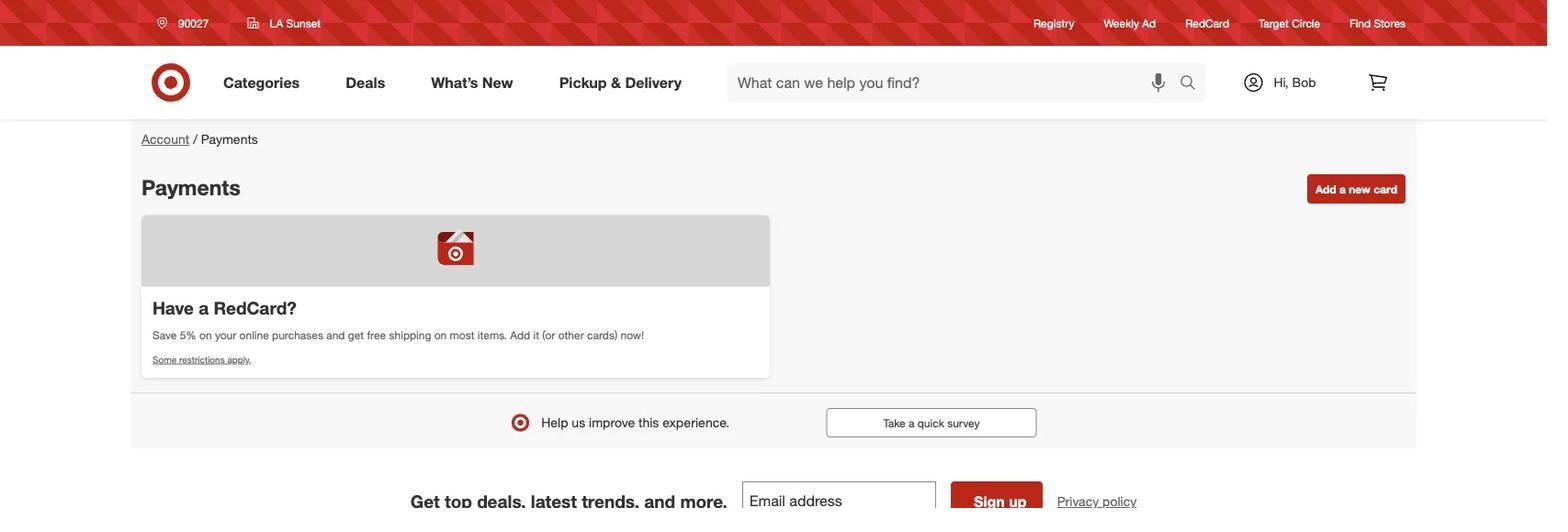Task type: describe. For each thing, give the bounding box(es) containing it.
target
[[1259, 16, 1289, 30]]

bob
[[1292, 74, 1316, 90]]

la sunset
[[270, 16, 321, 30]]

save
[[153, 328, 177, 342]]

find stores link
[[1350, 15, 1406, 31]]

what's
[[431, 74, 478, 91]]

take a quick survey
[[883, 416, 980, 430]]

deals
[[346, 74, 385, 91]]

have
[[153, 298, 194, 319]]

what's new link
[[415, 62, 536, 103]]

account
[[141, 131, 189, 147]]

pickup & delivery link
[[544, 62, 705, 103]]

target circle
[[1259, 16, 1320, 30]]

ad
[[1142, 16, 1156, 30]]

hi, bob
[[1274, 74, 1316, 90]]

search button
[[1171, 62, 1216, 107]]

a for have
[[199, 298, 209, 319]]

1 on from the left
[[199, 328, 212, 342]]

some restrictions apply. link
[[153, 354, 251, 367]]

registry
[[1034, 16, 1074, 30]]

a for take
[[909, 416, 915, 430]]

pickup
[[559, 74, 607, 91]]

la sunset button
[[236, 6, 333, 40]]

add inside the have a redcard? save 5% on your online purchases and get free shipping on most items. add it (or other cards) now!
[[510, 328, 530, 342]]

90027
[[178, 16, 209, 30]]

take a quick survey button
[[826, 409, 1037, 438]]

hi,
[[1274, 74, 1289, 90]]

find stores
[[1350, 16, 1406, 30]]

some restrictions apply.
[[153, 355, 251, 366]]

target circle link
[[1259, 15, 1320, 31]]

0 vertical spatial payments
[[201, 131, 258, 147]]

&
[[611, 74, 621, 91]]

add inside button
[[1316, 182, 1336, 196]]

search
[[1171, 75, 1216, 93]]

weekly ad
[[1104, 16, 1156, 30]]

add a new card
[[1316, 182, 1397, 196]]

us
[[572, 415, 585, 431]]

some restrictions apply. button
[[153, 354, 251, 367]]

help us improve this experience.
[[541, 415, 730, 431]]

items.
[[478, 328, 507, 342]]

help
[[541, 415, 568, 431]]

pickup & delivery
[[559, 74, 682, 91]]

circle
[[1292, 16, 1320, 30]]

free
[[367, 328, 386, 342]]

most
[[450, 328, 475, 342]]

new
[[482, 74, 513, 91]]

stores
[[1374, 16, 1406, 30]]

delivery
[[625, 74, 682, 91]]

what's new
[[431, 74, 513, 91]]

quick
[[918, 416, 944, 430]]

redcard link
[[1185, 15, 1229, 31]]

experience.
[[663, 415, 730, 431]]

apply.
[[227, 355, 251, 366]]

card
[[1374, 182, 1397, 196]]



Task type: locate. For each thing, give the bounding box(es) containing it.
0 horizontal spatial add
[[510, 328, 530, 342]]

a left the new
[[1339, 182, 1346, 196]]

redcard?
[[213, 298, 297, 319]]

payments right /
[[201, 131, 258, 147]]

some
[[153, 355, 177, 366]]

categories link
[[208, 62, 323, 103]]

What can we help you find? suggestions appear below search field
[[727, 62, 1184, 103]]

account link
[[141, 131, 189, 147]]

on
[[199, 328, 212, 342], [434, 328, 447, 342]]

0 vertical spatial add
[[1316, 182, 1336, 196]]

2 vertical spatial a
[[909, 416, 915, 430]]

a right have
[[199, 298, 209, 319]]

new
[[1349, 182, 1371, 196]]

have a redcard? save 5% on your online purchases and get free shipping on most items. add it (or other cards) now!
[[153, 298, 644, 342]]

add
[[1316, 182, 1336, 196], [510, 328, 530, 342]]

on right 5%
[[199, 328, 212, 342]]

1 horizontal spatial on
[[434, 328, 447, 342]]

improve
[[589, 415, 635, 431]]

redcard
[[1185, 16, 1229, 30]]

registry link
[[1034, 15, 1074, 31]]

a right take
[[909, 416, 915, 430]]

a for add
[[1339, 182, 1346, 196]]

payments down /
[[141, 175, 241, 200]]

la
[[270, 16, 283, 30]]

2 on from the left
[[434, 328, 447, 342]]

a inside button
[[1339, 182, 1346, 196]]

get
[[348, 328, 364, 342]]

account / payments
[[141, 131, 258, 147]]

a
[[1339, 182, 1346, 196], [199, 298, 209, 319], [909, 416, 915, 430]]

None text field
[[742, 482, 936, 509]]

2 horizontal spatial a
[[1339, 182, 1346, 196]]

add left the new
[[1316, 182, 1336, 196]]

your
[[215, 328, 236, 342]]

other
[[558, 328, 584, 342]]

restrictions
[[179, 355, 225, 366]]

survey
[[947, 416, 980, 430]]

add a new card button
[[1307, 175, 1406, 204]]

add left it
[[510, 328, 530, 342]]

purchases
[[272, 328, 323, 342]]

cards)
[[587, 328, 618, 342]]

online
[[239, 328, 269, 342]]

it
[[533, 328, 539, 342]]

take
[[883, 416, 906, 430]]

a inside 'button'
[[909, 416, 915, 430]]

(or
[[542, 328, 555, 342]]

a inside the have a redcard? save 5% on your online purchases and get free shipping on most items. add it (or other cards) now!
[[199, 298, 209, 319]]

1 vertical spatial add
[[510, 328, 530, 342]]

deals link
[[330, 62, 408, 103]]

0 vertical spatial a
[[1339, 182, 1346, 196]]

now!
[[621, 328, 644, 342]]

on left most
[[434, 328, 447, 342]]

1 vertical spatial a
[[199, 298, 209, 319]]

/
[[193, 131, 197, 147]]

1 horizontal spatial a
[[909, 416, 915, 430]]

weekly
[[1104, 16, 1139, 30]]

shipping
[[389, 328, 431, 342]]

weekly ad link
[[1104, 15, 1156, 31]]

5%
[[180, 328, 196, 342]]

find
[[1350, 16, 1371, 30]]

1 horizontal spatial add
[[1316, 182, 1336, 196]]

1 vertical spatial payments
[[141, 175, 241, 200]]

sunset
[[286, 16, 321, 30]]

categories
[[223, 74, 300, 91]]

0 horizontal spatial a
[[199, 298, 209, 319]]

90027 button
[[145, 6, 228, 40]]

0 horizontal spatial on
[[199, 328, 212, 342]]

this
[[639, 415, 659, 431]]

payments
[[201, 131, 258, 147], [141, 175, 241, 200]]

and
[[326, 328, 345, 342]]



Task type: vqa. For each thing, say whether or not it's contained in the screenshot.
the 'Sunset' in LA Sunset dropdown button
no



